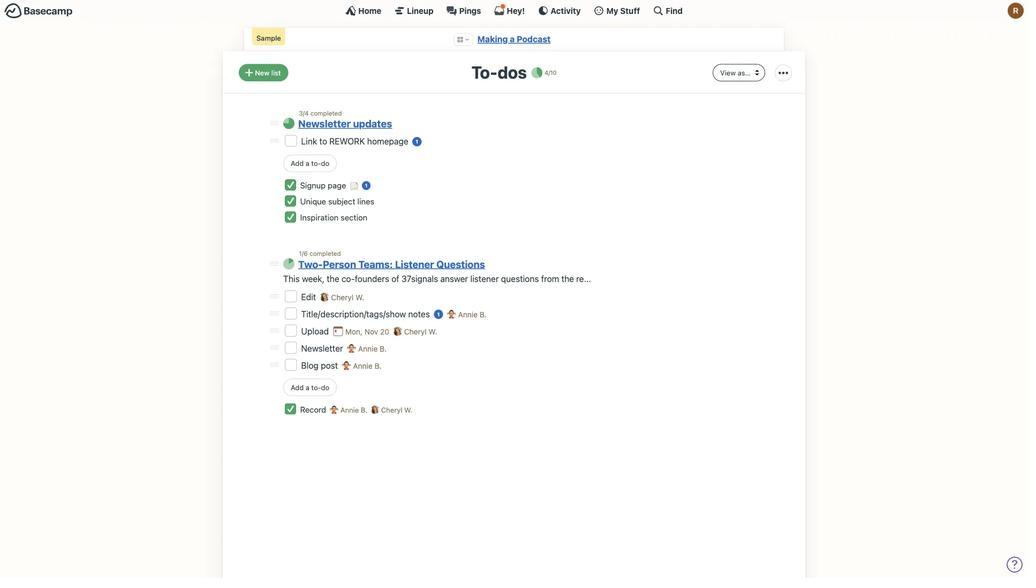 Task type: vqa. For each thing, say whether or not it's contained in the screenshot.


Task type: describe. For each thing, give the bounding box(es) containing it.
0 vertical spatial a
[[510, 34, 515, 44]]

post
[[321, 360, 338, 371]]

two-
[[298, 259, 323, 270]]

pings
[[459, 6, 481, 15]]

activity link
[[538, 5, 581, 16]]

add a to-do button for newsletter updates
[[283, 155, 337, 172]]

upload link
[[301, 326, 331, 336]]

1 vertical spatial cheryl w. link
[[404, 327, 437, 336]]

cheryl w. for cheryl w. link to the bottom
[[404, 327, 437, 336]]

from
[[541, 274, 559, 284]]

signup page
[[300, 181, 348, 190]]

notes
[[408, 309, 430, 319]]

4/10
[[545, 69, 557, 76]]

link to rework homepage link
[[301, 136, 411, 146]]

inspiration
[[300, 213, 339, 222]]

2 the from the left
[[562, 274, 574, 284]]

page
[[328, 181, 346, 190]]

lineup
[[407, 6, 434, 15]]

home
[[358, 6, 382, 15]]

do for newsletter
[[321, 159, 330, 167]]

1/6 completed link
[[299, 250, 341, 257]]

annie b. for annie b. link for blog post
[[353, 362, 382, 370]]

edit link
[[301, 292, 318, 302]]

annie bryan image
[[447, 310, 456, 319]]

title/description/tags/show notes link
[[301, 309, 432, 319]]

0 horizontal spatial 1
[[365, 183, 368, 189]]

view as… button
[[713, 64, 765, 81]]

making
[[478, 34, 508, 44]]

find button
[[653, 5, 683, 16]]

dos
[[498, 62, 527, 82]]

3/4
[[299, 109, 309, 117]]

as…
[[738, 69, 751, 77]]

to-
[[472, 62, 498, 82]]

annie b. right record
[[339, 406, 369, 414]]

lines
[[358, 197, 374, 206]]

to- for two-
[[311, 383, 321, 392]]

stuff
[[620, 6, 640, 15]]

founders
[[355, 274, 389, 284]]

link
[[301, 136, 317, 146]]

inspiration section
[[300, 213, 368, 222]]

week,
[[302, 274, 325, 284]]

questions
[[437, 259, 485, 270]]

this week, the co-founders of 37signals answer listener questions from the re... link
[[283, 274, 591, 284]]

cheryl for cheryl w. link to the bottom
[[404, 327, 427, 336]]

annie b. link for blog post
[[353, 362, 382, 370]]

blog
[[301, 360, 319, 371]]

1 inside title/description/tags/show notes 1
[[437, 311, 440, 317]]

1 the from the left
[[327, 274, 339, 284]]

mon,
[[345, 327, 363, 336]]

37signals
[[402, 274, 438, 284]]

cheryl w. for the leftmost cheryl w. link
[[331, 293, 364, 302]]

re...
[[576, 274, 591, 284]]

1 link for title/description/tags/show notes
[[434, 310, 443, 319]]

2 vertical spatial cheryl
[[381, 406, 403, 414]]

2 vertical spatial w.
[[404, 406, 413, 414]]

1 link for link to rework homepage
[[413, 137, 422, 147]]

add for newsletter
[[291, 159, 304, 167]]

unique subject lines link
[[300, 197, 374, 206]]

co-
[[342, 274, 355, 284]]

main element
[[0, 0, 1029, 21]]

pings button
[[447, 5, 481, 16]]

nov
[[365, 327, 378, 336]]

signup
[[300, 181, 326, 190]]

home link
[[346, 5, 382, 16]]

blog post link
[[301, 360, 340, 371]]

lineup link
[[394, 5, 434, 16]]

activity
[[551, 6, 581, 15]]

upload
[[301, 326, 331, 336]]

my stuff
[[607, 6, 640, 15]]

view as…
[[721, 69, 751, 77]]

to
[[319, 136, 327, 146]]

newsletter updates
[[298, 118, 392, 130]]

0 vertical spatial annie b. link
[[458, 310, 487, 319]]

view
[[721, 69, 736, 77]]

making a podcast link
[[478, 34, 551, 44]]

newsletter link
[[301, 343, 345, 353]]

newsletter for newsletter updates
[[298, 118, 351, 130]]

annie b. for topmost annie b. link
[[458, 310, 487, 319]]

add a to-do for newsletter updates
[[291, 159, 330, 167]]

hey!
[[507, 6, 525, 15]]

add a to-do button for two-person teams: listener questions
[[283, 379, 337, 396]]

unique subject lines
[[300, 197, 374, 206]]

unique
[[300, 197, 326, 206]]

b. for topmost annie b. link
[[480, 310, 487, 319]]

record
[[300, 405, 328, 414]]



Task type: locate. For each thing, give the bounding box(es) containing it.
listener
[[395, 259, 434, 270]]

my stuff button
[[594, 5, 640, 16]]

1 vertical spatial w.
[[429, 327, 437, 336]]

completed for newsletter
[[311, 109, 342, 117]]

new list link
[[239, 64, 288, 81]]

1 vertical spatial add a to-do button
[[283, 379, 337, 396]]

podcast
[[517, 34, 551, 44]]

1 vertical spatial do
[[321, 383, 330, 392]]

2 vertical spatial 1 link
[[434, 310, 443, 319]]

add
[[291, 159, 304, 167], [291, 383, 304, 392]]

1 horizontal spatial 1
[[416, 139, 418, 145]]

completed
[[311, 109, 342, 117], [310, 250, 341, 257]]

do
[[321, 159, 330, 167], [321, 383, 330, 392]]

2 vertical spatial cheryl w.
[[379, 406, 413, 414]]

add a to-do button down blog
[[283, 379, 337, 396]]

updates
[[353, 118, 392, 130]]

edit
[[301, 292, 318, 302]]

do down post at the left bottom of page
[[321, 383, 330, 392]]

2 horizontal spatial cheryl walters image
[[393, 327, 402, 336]]

1 add a to-do from the top
[[291, 159, 330, 167]]

2 add from the top
[[291, 383, 304, 392]]

subject
[[328, 197, 355, 206]]

annie right record link
[[341, 406, 359, 414]]

2 horizontal spatial cheryl
[[404, 327, 427, 336]]

3/4 completed link
[[299, 109, 342, 117]]

annie right post at the left bottom of page
[[353, 362, 373, 370]]

cheryl w.
[[331, 293, 364, 302], [404, 327, 437, 336], [379, 406, 413, 414]]

cheryl w. link up title/description/tags/show
[[331, 293, 364, 302]]

1/6 completed
[[299, 250, 341, 257]]

new list
[[255, 69, 281, 77]]

1 horizontal spatial cheryl w. link
[[404, 327, 437, 336]]

newsletter
[[298, 118, 351, 130], [301, 343, 345, 353]]

completed up person
[[310, 250, 341, 257]]

to-
[[311, 159, 321, 167], [311, 383, 321, 392]]

this
[[283, 274, 300, 284]]

b. for annie b. link for blog post
[[375, 362, 382, 370]]

add a to-do down blog
[[291, 383, 330, 392]]

annie b. link down nov
[[358, 344, 387, 353]]

1 vertical spatial completed
[[310, 250, 341, 257]]

1 left annie bryan icon
[[437, 311, 440, 317]]

0 vertical spatial annie bryan image
[[347, 344, 356, 353]]

mon, nov 20 link
[[333, 327, 389, 336]]

annie down mon, nov 20
[[358, 344, 378, 353]]

0 horizontal spatial cheryl
[[331, 293, 354, 302]]

1 vertical spatial add
[[291, 383, 304, 392]]

2 vertical spatial annie b. link
[[353, 362, 382, 370]]

1 to- from the top
[[311, 159, 321, 167]]

3/4 completed
[[299, 109, 342, 117]]

rework
[[330, 136, 365, 146]]

0 vertical spatial cheryl
[[331, 293, 354, 302]]

1 inside link to rework homepage 1
[[416, 139, 418, 145]]

annie right annie bryan icon
[[458, 310, 478, 319]]

0 vertical spatial add a to-do button
[[283, 155, 337, 172]]

0 horizontal spatial 1 link
[[362, 181, 371, 190]]

0 vertical spatial 1
[[416, 139, 418, 145]]

to- for newsletter
[[311, 159, 321, 167]]

0 vertical spatial cheryl w. link
[[331, 293, 364, 302]]

cheryl for the leftmost cheryl w. link
[[331, 293, 354, 302]]

breadcrumb element
[[244, 28, 784, 51]]

signup page link
[[300, 181, 348, 190]]

cheryl walters image for record
[[371, 406, 379, 414]]

homepage
[[367, 136, 409, 146]]

1 add from the top
[[291, 159, 304, 167]]

find
[[666, 6, 683, 15]]

2 vertical spatial cheryl walters image
[[371, 406, 379, 414]]

a for newsletter updates
[[306, 159, 310, 167]]

0 vertical spatial w.
[[356, 293, 364, 302]]

my
[[607, 6, 619, 15]]

cheryl walters image for upload
[[393, 327, 402, 336]]

annie for topmost annie b. link
[[458, 310, 478, 319]]

2 horizontal spatial 1
[[437, 311, 440, 317]]

annie b. link right annie bryan icon
[[458, 310, 487, 319]]

do down to
[[321, 159, 330, 167]]

1 up lines
[[365, 183, 368, 189]]

add a to-do for two-person teams: listener questions
[[291, 383, 330, 392]]

1 link for signup page
[[362, 181, 371, 190]]

annie b. right annie bryan icon
[[458, 310, 487, 319]]

two-person teams: listener questions
[[298, 259, 485, 270]]

teams:
[[359, 259, 393, 270]]

1 vertical spatial newsletter
[[301, 343, 345, 353]]

1 vertical spatial annie b. link
[[358, 344, 387, 353]]

add a to-do button
[[283, 155, 337, 172], [283, 379, 337, 396]]

1 vertical spatial to-
[[311, 383, 321, 392]]

of
[[392, 274, 399, 284]]

cheryl w. link down notes
[[404, 327, 437, 336]]

a right making at the top left of the page
[[510, 34, 515, 44]]

0 horizontal spatial cheryl w. link
[[331, 293, 364, 302]]

0 horizontal spatial the
[[327, 274, 339, 284]]

newsletter down 3/4 completed
[[298, 118, 351, 130]]

questions
[[501, 274, 539, 284]]

0 vertical spatial add
[[291, 159, 304, 167]]

1 vertical spatial add a to-do
[[291, 383, 330, 392]]

to-dos
[[472, 62, 527, 82]]

1 horizontal spatial cheryl
[[381, 406, 403, 414]]

title/description/tags/show notes 1
[[301, 309, 440, 319]]

1 horizontal spatial cheryl walters image
[[371, 406, 379, 414]]

annie bryan image for blog post
[[342, 361, 351, 370]]

add down link
[[291, 159, 304, 167]]

1 vertical spatial cheryl w.
[[404, 327, 437, 336]]

cheryl
[[331, 293, 354, 302], [404, 327, 427, 336], [381, 406, 403, 414]]

the left co-
[[327, 274, 339, 284]]

mon, nov 20
[[345, 327, 389, 336]]

blog post
[[301, 360, 340, 371]]

1/6
[[299, 250, 308, 257]]

annie bryan image right record link
[[330, 406, 339, 414]]

1 vertical spatial annie bryan image
[[342, 361, 351, 370]]

a for two-person teams: listener questions
[[306, 383, 310, 392]]

making a podcast
[[478, 34, 551, 44]]

1 link left annie bryan icon
[[434, 310, 443, 319]]

list
[[271, 69, 281, 77]]

1 vertical spatial a
[[306, 159, 310, 167]]

0 vertical spatial do
[[321, 159, 330, 167]]

1 right homepage
[[416, 139, 418, 145]]

1
[[416, 139, 418, 145], [365, 183, 368, 189], [437, 311, 440, 317]]

switch accounts image
[[4, 3, 73, 19]]

2 add a to-do from the top
[[291, 383, 330, 392]]

new
[[255, 69, 270, 77]]

1 add a to-do button from the top
[[283, 155, 337, 172]]

2 do from the top
[[321, 383, 330, 392]]

newsletter up blog post link
[[301, 343, 345, 353]]

w. for cheryl w. link to the bottom
[[429, 327, 437, 336]]

answer
[[441, 274, 468, 284]]

add for two-
[[291, 383, 304, 392]]

0 vertical spatial cheryl w.
[[331, 293, 364, 302]]

annie b. down nov
[[358, 344, 387, 353]]

2 vertical spatial annie bryan image
[[330, 406, 339, 414]]

1 horizontal spatial 1 link
[[413, 137, 422, 147]]

1 horizontal spatial w.
[[404, 406, 413, 414]]

listener
[[471, 274, 499, 284]]

w. for the leftmost cheryl w. link
[[356, 293, 364, 302]]

b.
[[480, 310, 487, 319], [380, 344, 387, 353], [375, 362, 382, 370], [361, 406, 368, 414]]

section
[[341, 213, 368, 222]]

annie b.
[[458, 310, 487, 319], [358, 344, 387, 353], [353, 362, 382, 370], [339, 406, 369, 414]]

annie bryan image for newsletter
[[347, 344, 356, 353]]

sample element
[[252, 28, 285, 45]]

2 vertical spatial 1
[[437, 311, 440, 317]]

this week, the co-founders of 37signals answer listener questions from the re...
[[283, 274, 591, 284]]

the left re...
[[562, 274, 574, 284]]

two-person teams: listener questions link
[[298, 259, 485, 270]]

completed for two-
[[310, 250, 341, 257]]

annie b. down mon, nov 20
[[353, 362, 382, 370]]

a down blog
[[306, 383, 310, 392]]

2 horizontal spatial w.
[[429, 327, 437, 336]]

0 vertical spatial add a to-do
[[291, 159, 330, 167]]

hey! button
[[494, 4, 525, 16]]

completed up the newsletter updates
[[311, 109, 342, 117]]

add a to-do
[[291, 159, 330, 167], [291, 383, 330, 392]]

annie b. link for newsletter
[[358, 344, 387, 353]]

1 horizontal spatial the
[[562, 274, 574, 284]]

0 vertical spatial to-
[[311, 159, 321, 167]]

b. for annie b. link related to newsletter
[[380, 344, 387, 353]]

newsletter for newsletter link
[[301, 343, 345, 353]]

annie bryan image down mon,
[[347, 344, 356, 353]]

annie b. link down mon, nov 20
[[353, 362, 382, 370]]

annie b. for annie b. link related to newsletter
[[358, 344, 387, 353]]

0 vertical spatial cheryl walters image
[[320, 293, 329, 302]]

1 vertical spatial 1
[[365, 183, 368, 189]]

sample
[[256, 34, 281, 42]]

0 horizontal spatial w.
[[356, 293, 364, 302]]

annie for annie b. link for blog post
[[353, 362, 373, 370]]

1 vertical spatial 1 link
[[362, 181, 371, 190]]

1 link up lines
[[362, 181, 371, 190]]

ruby image
[[1008, 3, 1024, 19]]

1 do from the top
[[321, 159, 330, 167]]

link to rework homepage 1
[[301, 136, 418, 146]]

20
[[380, 327, 389, 336]]

newsletter updates link
[[298, 118, 392, 130]]

person
[[323, 259, 356, 270]]

1 vertical spatial cheryl walters image
[[393, 327, 402, 336]]

annie bryan image
[[347, 344, 356, 353], [342, 361, 351, 370], [330, 406, 339, 414]]

to- up 'signup' on the left top of the page
[[311, 159, 321, 167]]

1 vertical spatial cheryl
[[404, 327, 427, 336]]

the
[[327, 274, 339, 284], [562, 274, 574, 284]]

annie for annie b. link related to newsletter
[[358, 344, 378, 353]]

1 link right homepage
[[413, 137, 422, 147]]

do for two-
[[321, 383, 330, 392]]

2 to- from the top
[[311, 383, 321, 392]]

annie
[[458, 310, 478, 319], [358, 344, 378, 353], [353, 362, 373, 370], [341, 406, 359, 414]]

annie b. link
[[458, 310, 487, 319], [358, 344, 387, 353], [353, 362, 382, 370]]

cheryl walters image
[[320, 293, 329, 302], [393, 327, 402, 336], [371, 406, 379, 414]]

annie bryan image for record
[[330, 406, 339, 414]]

to- up record link
[[311, 383, 321, 392]]

record link
[[300, 405, 328, 414]]

add down blog
[[291, 383, 304, 392]]

0 horizontal spatial cheryl walters image
[[320, 293, 329, 302]]

2 horizontal spatial 1 link
[[434, 310, 443, 319]]

a down link
[[306, 159, 310, 167]]

0 vertical spatial completed
[[311, 109, 342, 117]]

0 vertical spatial newsletter
[[298, 118, 351, 130]]

add a to-do button down link
[[283, 155, 337, 172]]

2 add a to-do button from the top
[[283, 379, 337, 396]]

annie bryan image right post at the left bottom of page
[[342, 361, 351, 370]]

title/description/tags/show
[[301, 309, 406, 319]]

add a to-do down link
[[291, 159, 330, 167]]

inspiration section link
[[300, 213, 368, 222]]

0 vertical spatial 1 link
[[413, 137, 422, 147]]

2 vertical spatial a
[[306, 383, 310, 392]]



